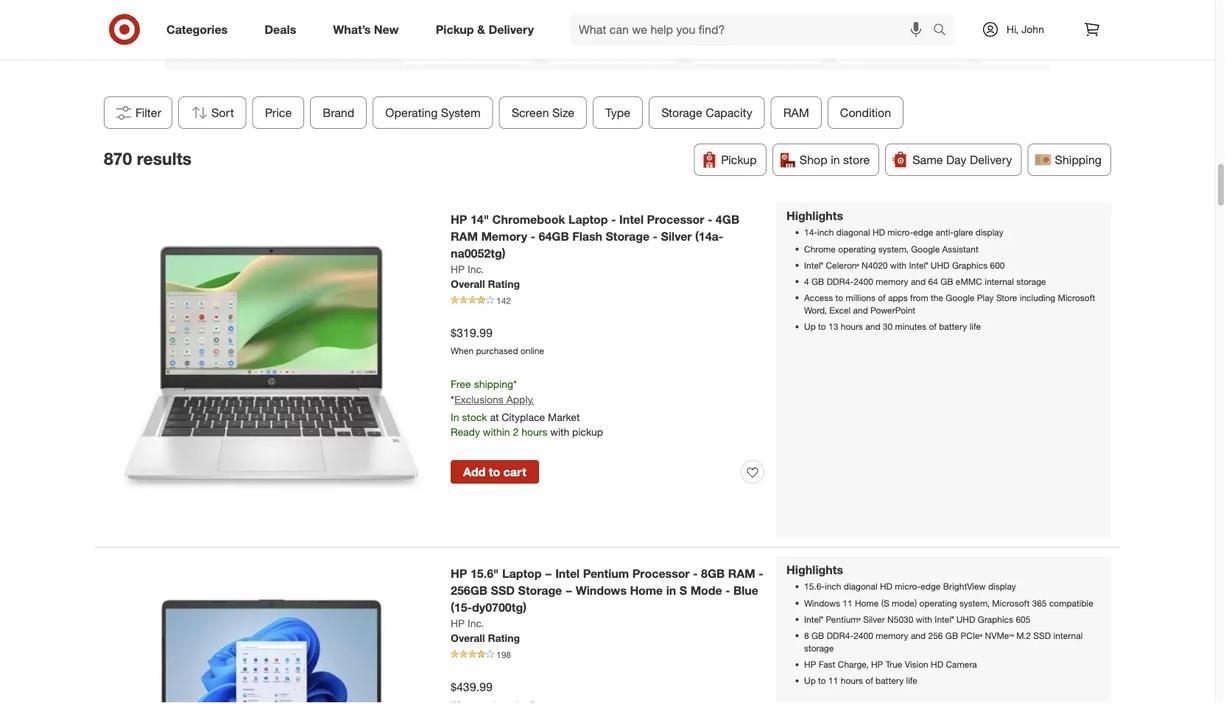 Task type: locate. For each thing, give the bounding box(es) containing it.
results
[[137, 148, 192, 169]]

hp left 14"
[[451, 213, 468, 227]]

1 2400 from the top
[[854, 276, 874, 287]]

storage right flash
[[606, 230, 650, 244]]

inc.
[[468, 263, 484, 276], [468, 617, 484, 630]]

2
[[513, 426, 519, 439]]

1 overall rating from the top
[[451, 278, 520, 290]]

0 vertical spatial 11
[[843, 598, 853, 609]]

diagonal inside highlights 15.6-inch diagonal hd micro-edge brightview display windows 11 home (s mode) operating system, microsoft 365 compatible intel® pentium® silver n5030 with intel® uhd graphics 605 8 gb ddr4-2400 memory and 256 gb pcie® nvme™ m.2 ssd internal storage hp fast charge, hp true vision hd camera up to 11 hours of battery life
[[844, 581, 878, 593]]

2 overall from the top
[[451, 632, 485, 645]]

overall for hp 14" chromebook laptop - intel processor - 4gb ram memory - 64gb flash storage - silver (14a- na0052tg)
[[451, 278, 485, 290]]

inch inside highlights 15.6-inch diagonal hd micro-edge brightview display windows 11 home (s mode) operating system, microsoft 365 compatible intel® pentium® silver n5030 with intel® uhd graphics 605 8 gb ddr4-2400 memory and 256 gb pcie® nvme™ m.2 ssd internal storage hp fast charge, hp true vision hd camera up to 11 hours of battery life
[[825, 581, 842, 593]]

hd right vision
[[931, 659, 944, 670]]

pickup for pickup
[[722, 153, 757, 167]]

1 horizontal spatial uhd
[[957, 614, 976, 625]]

highlights for highlights 14-inch diagonal hd micro-edge anti-glare display chrome operating system, google assistant intel® celeron® n4020 with intel® uhd graphics 600 4 gb ddr4-2400 memory and 64 gb emmc internal storage access to millions of apps from the google play store including microsoft word, excel and powerpoint up to 13 hours and 30 minutes of battery life
[[787, 209, 844, 223]]

cityplace
[[502, 411, 545, 424]]

uhd
[[931, 260, 950, 271], [957, 614, 976, 625]]

2 highlights from the top
[[787, 563, 844, 577]]

micro- up mode)
[[896, 581, 921, 593]]

s
[[680, 584, 688, 598]]

memory
[[876, 276, 909, 287], [876, 630, 909, 641]]

diagonal up celeron®
[[837, 227, 871, 238]]

hp inc. link for hp 15.6" laptop – intel pentium processor - 8gb ram - 256gb ssd storage – windows home in s mode - blue (15-dy0700tg)
[[451, 617, 484, 631]]

1 vertical spatial inc.
[[468, 617, 484, 630]]

0 vertical spatial inc.
[[468, 263, 484, 276]]

1 horizontal spatial internal
[[1054, 630, 1083, 641]]

1 vertical spatial ddr4-
[[827, 630, 854, 641]]

delivery right day
[[970, 153, 1013, 167]]

1 highlights from the top
[[787, 209, 844, 223]]

intel®
[[805, 260, 824, 271], [910, 260, 929, 271], [805, 614, 824, 625], [935, 614, 954, 625]]

1 hp inc. from the top
[[451, 263, 484, 276]]

hp inside hp 14" chromebook laptop - intel processor - 4gb ram memory - 64gb flash storage - silver (14a- na0052tg)
[[451, 213, 468, 227]]

diagonal for highlights 14-inch diagonal hd micro-edge anti-glare display chrome operating system, google assistant intel® celeron® n4020 with intel® uhd graphics 600 4 gb ddr4-2400 memory and 64 gb emmc internal storage access to millions of apps from the google play store including microsoft word, excel and powerpoint up to 13 hours and 30 minutes of battery life
[[837, 227, 871, 238]]

1 horizontal spatial pickup
[[722, 153, 757, 167]]

0 horizontal spatial of
[[866, 676, 874, 687]]

cart
[[473, 38, 490, 49], [618, 38, 636, 49], [764, 38, 781, 49], [909, 38, 926, 49], [504, 465, 527, 479]]

same
[[913, 153, 944, 167]]

camera
[[946, 659, 978, 670]]

1 vertical spatial silver
[[864, 614, 885, 625]]

0 vertical spatial with
[[891, 260, 907, 271]]

operating system button
[[373, 97, 494, 129]]

add up capacity
[[733, 38, 750, 49]]

memory inside highlights 15.6-inch diagonal hd micro-edge brightview display windows 11 home (s mode) operating system, microsoft 365 compatible intel® pentium® silver n5030 with intel® uhd graphics 605 8 gb ddr4-2400 memory and 256 gb pcie® nvme™ m.2 ssd internal storage hp fast charge, hp true vision hd camera up to 11 hours of battery life
[[876, 630, 909, 641]]

1 rating from the top
[[488, 278, 520, 290]]

$319.99 when purchased online
[[451, 326, 545, 356]]

1 vertical spatial diagonal
[[844, 581, 878, 593]]

celeron®
[[826, 260, 860, 271]]

0 vertical spatial highlights
[[787, 209, 844, 223]]

ddr4- inside highlights 15.6-inch diagonal hd micro-edge brightview display windows 11 home (s mode) operating system, microsoft 365 compatible intel® pentium® silver n5030 with intel® uhd graphics 605 8 gb ddr4-2400 memory and 256 gb pcie® nvme™ m.2 ssd internal storage hp fast charge, hp true vision hd camera up to 11 hours of battery life
[[827, 630, 854, 641]]

1 vertical spatial micro-
[[896, 581, 921, 593]]

ddr4- down celeron®
[[827, 276, 854, 287]]

hp down na0052tg)
[[451, 263, 465, 276]]

0 horizontal spatial uhd
[[931, 260, 950, 271]]

1 vertical spatial life
[[907, 676, 918, 687]]

microsoft inside highlights 14-inch diagonal hd micro-edge anti-glare display chrome operating system, google assistant intel® celeron® n4020 with intel® uhd graphics 600 4 gb ddr4-2400 memory and 64 gb emmc internal storage access to millions of apps from the google play store including microsoft word, excel and powerpoint up to 13 hours and 30 minutes of battery life
[[1058, 292, 1096, 303]]

up inside highlights 15.6-inch diagonal hd micro-edge brightview display windows 11 home (s mode) operating system, microsoft 365 compatible intel® pentium® silver n5030 with intel® uhd graphics 605 8 gb ddr4-2400 memory and 256 gb pcie® nvme™ m.2 ssd internal storage hp fast charge, hp true vision hd camera up to 11 hours of battery life
[[805, 676, 816, 687]]

inch for highlights 14-inch diagonal hd micro-edge anti-glare display chrome operating system, google assistant intel® celeron® n4020 with intel® uhd graphics 600 4 gb ddr4-2400 memory and 64 gb emmc internal storage access to millions of apps from the google play store including microsoft word, excel and powerpoint up to 13 hours and 30 minutes of battery life
[[818, 227, 834, 238]]

0 horizontal spatial microsoft
[[993, 598, 1030, 609]]

ram up shop
[[784, 105, 810, 120]]

to
[[462, 38, 471, 49], [607, 38, 616, 49], [753, 38, 761, 49], [898, 38, 906, 49], [836, 292, 844, 303], [819, 321, 827, 332], [489, 465, 500, 479], [819, 676, 827, 687]]

system, inside highlights 14-inch diagonal hd micro-edge anti-glare display chrome operating system, google assistant intel® celeron® n4020 with intel® uhd graphics 600 4 gb ddr4-2400 memory and 64 gb emmc internal storage access to millions of apps from the google play store including microsoft word, excel and powerpoint up to 13 hours and 30 minutes of battery life
[[879, 243, 909, 254]]

mode)
[[892, 598, 917, 609]]

highlights for highlights 15.6-inch diagonal hd micro-edge brightview display windows 11 home (s mode) operating system, microsoft 365 compatible intel® pentium® silver n5030 with intel® uhd graphics 605 8 gb ddr4-2400 memory and 256 gb pcie® nvme™ m.2 ssd internal storage hp fast charge, hp true vision hd camera up to 11 hours of battery life
[[787, 563, 844, 577]]

1 vertical spatial hd
[[880, 581, 893, 593]]

with down the market
[[551, 426, 570, 439]]

in left store
[[831, 153, 840, 167]]

delivery for pickup & delivery
[[489, 22, 534, 37]]

processor up s
[[633, 567, 690, 581]]

0 horizontal spatial *
[[451, 393, 455, 406]]

1 horizontal spatial storage
[[606, 230, 650, 244]]

1 vertical spatial highlights
[[787, 563, 844, 577]]

storage inside button
[[662, 105, 703, 120]]

1 vertical spatial edge
[[921, 581, 941, 593]]

2 memory from the top
[[876, 630, 909, 641]]

storage inside highlights 14-inch diagonal hd micro-edge anti-glare display chrome operating system, google assistant intel® celeron® n4020 with intel® uhd graphics 600 4 gb ddr4-2400 memory and 64 gb emmc internal storage access to millions of apps from the google play store including microsoft word, excel and powerpoint up to 13 hours and 30 minutes of battery life
[[1017, 276, 1047, 287]]

filter button
[[104, 97, 172, 129]]

rating up 198 at the bottom of the page
[[488, 632, 520, 645]]

memory down the n5030
[[876, 630, 909, 641]]

0 vertical spatial pickup
[[436, 22, 474, 37]]

rating
[[488, 278, 520, 290], [488, 632, 520, 645]]

edge left anti-
[[914, 227, 934, 238]]

0 vertical spatial inch
[[818, 227, 834, 238]]

hp inc.
[[451, 263, 484, 276], [451, 617, 484, 630]]

–
[[545, 567, 552, 581], [566, 584, 573, 598]]

john
[[1022, 23, 1045, 36]]

1 vertical spatial 2400
[[854, 630, 874, 641]]

system, down brightview
[[960, 598, 990, 609]]

15.6"
[[471, 567, 499, 581]]

type
[[606, 105, 631, 120]]

13
[[829, 321, 839, 332]]

laptop up flash
[[569, 213, 608, 227]]

inch up pentium®
[[825, 581, 842, 593]]

0 vertical spatial google
[[912, 243, 940, 254]]

1 ddr4- from the top
[[827, 276, 854, 287]]

add down 'ready'
[[463, 465, 486, 479]]

2 horizontal spatial of
[[929, 321, 937, 332]]

shop in store
[[800, 153, 870, 167]]

* down free
[[451, 393, 455, 406]]

1 horizontal spatial ram
[[729, 567, 756, 581]]

2400
[[854, 276, 874, 287], [854, 630, 874, 641]]

home left s
[[630, 584, 663, 598]]

*
[[514, 378, 517, 391], [451, 393, 455, 406]]

1 horizontal spatial operating
[[920, 598, 958, 609]]

1 inc. from the top
[[468, 263, 484, 276]]

1 vertical spatial storage
[[805, 643, 834, 654]]

edge inside highlights 14-inch diagonal hd micro-edge anti-glare display chrome operating system, google assistant intel® celeron® n4020 with intel® uhd graphics 600 4 gb ddr4-2400 memory and 64 gb emmc internal storage access to millions of apps from the google play store including microsoft word, excel and powerpoint up to 13 hours and 30 minutes of battery life
[[914, 227, 934, 238]]

deals link
[[252, 13, 315, 46]]

1 vertical spatial hours
[[522, 426, 548, 439]]

add to cart
[[443, 38, 490, 49], [588, 38, 636, 49], [733, 38, 781, 49], [879, 38, 926, 49], [463, 465, 527, 479]]

1 horizontal spatial silver
[[864, 614, 885, 625]]

display inside highlights 15.6-inch diagonal hd micro-edge brightview display windows 11 home (s mode) operating system, microsoft 365 compatible intel® pentium® silver n5030 with intel® uhd graphics 605 8 gb ddr4-2400 memory and 256 gb pcie® nvme™ m.2 ssd internal storage hp fast charge, hp true vision hd camera up to 11 hours of battery life
[[989, 581, 1017, 593]]

2 horizontal spatial storage
[[662, 105, 703, 120]]

graphics up the emmc
[[953, 260, 988, 271]]

with inside highlights 15.6-inch diagonal hd micro-edge brightview display windows 11 home (s mode) operating system, microsoft 365 compatible intel® pentium® silver n5030 with intel® uhd graphics 605 8 gb ddr4-2400 memory and 256 gb pcie® nvme™ m.2 ssd internal storage hp fast charge, hp true vision hd camera up to 11 hours of battery life
[[916, 614, 933, 625]]

1 vertical spatial processor
[[633, 567, 690, 581]]

and down millions
[[854, 305, 869, 316]]

uhd up pcie®
[[957, 614, 976, 625]]

hours inside highlights 14-inch diagonal hd micro-edge anti-glare display chrome operating system, google assistant intel® celeron® n4020 with intel® uhd graphics 600 4 gb ddr4-2400 memory and 64 gb emmc internal storage access to millions of apps from the google play store including microsoft word, excel and powerpoint up to 13 hours and 30 minutes of battery life
[[841, 321, 864, 332]]

0 vertical spatial silver
[[661, 230, 692, 244]]

home left (s
[[855, 598, 879, 609]]

pickup for pickup & delivery
[[436, 22, 474, 37]]

hp inc. down (15-
[[451, 617, 484, 630]]

4
[[805, 276, 810, 287]]

1 vertical spatial google
[[946, 292, 975, 303]]

internal down the "compatible"
[[1054, 630, 1083, 641]]

0 vertical spatial overall
[[451, 278, 485, 290]]

cart up ram button
[[764, 38, 781, 49]]

edge for highlights 14-inch diagonal hd micro-edge anti-glare display chrome operating system, google assistant intel® celeron® n4020 with intel® uhd graphics 600 4 gb ddr4-2400 memory and 64 gb emmc internal storage access to millions of apps from the google play store including microsoft word, excel and powerpoint up to 13 hours and 30 minutes of battery life
[[914, 227, 934, 238]]

edge left brightview
[[921, 581, 941, 593]]

0 vertical spatial 2400
[[854, 276, 874, 287]]

play
[[978, 292, 994, 303]]

pickup inside button
[[722, 153, 757, 167]]

ram inside hp 15.6" laptop – intel pentium processor - 8gb ram - 256gb ssd storage – windows home in s mode - blue (15-dy0700tg)
[[729, 567, 756, 581]]

system, inside highlights 15.6-inch diagonal hd micro-edge brightview display windows 11 home (s mode) operating system, microsoft 365 compatible intel® pentium® silver n5030 with intel® uhd graphics 605 8 gb ddr4-2400 memory and 256 gb pcie® nvme™ m.2 ssd internal storage hp fast charge, hp true vision hd camera up to 11 hours of battery life
[[960, 598, 990, 609]]

uhd up 64
[[931, 260, 950, 271]]

microsoft up '605'
[[993, 598, 1030, 609]]

ssd inside hp 15.6" laptop – intel pentium processor - 8gb ram - 256gb ssd storage – windows home in s mode - blue (15-dy0700tg)
[[491, 584, 515, 598]]

micro- for highlights 15.6-inch diagonal hd micro-edge brightview display windows 11 home (s mode) operating system, microsoft 365 compatible intel® pentium® silver n5030 with intel® uhd graphics 605 8 gb ddr4-2400 memory and 256 gb pcie® nvme™ m.2 ssd internal storage hp fast charge, hp true vision hd camera up to 11 hours of battery life
[[896, 581, 921, 593]]

overall for hp 15.6" laptop – intel pentium processor - 8gb ram - 256gb ssd storage – windows home in s mode - blue (15-dy0700tg)
[[451, 632, 485, 645]]

pickup & delivery
[[436, 22, 534, 37]]

0 vertical spatial ram
[[784, 105, 810, 120]]

micro- inside highlights 15.6-inch diagonal hd micro-edge brightview display windows 11 home (s mode) operating system, microsoft 365 compatible intel® pentium® silver n5030 with intel® uhd graphics 605 8 gb ddr4-2400 memory and 256 gb pcie® nvme™ m.2 ssd internal storage hp fast charge, hp true vision hd camera up to 11 hours of battery life
[[896, 581, 921, 593]]

1 vertical spatial intel
[[556, 567, 580, 581]]

142
[[497, 295, 511, 306]]

hp inc. down na0052tg)
[[451, 263, 484, 276]]

windows inside highlights 15.6-inch diagonal hd micro-edge brightview display windows 11 home (s mode) operating system, microsoft 365 compatible intel® pentium® silver n5030 with intel® uhd graphics 605 8 gb ddr4-2400 memory and 256 gb pcie® nvme™ m.2 ssd internal storage hp fast charge, hp true vision hd camera up to 11 hours of battery life
[[805, 598, 841, 609]]

1 up from the top
[[805, 321, 816, 332]]

2 ddr4- from the top
[[827, 630, 854, 641]]

11 down fast on the right bottom of page
[[829, 676, 839, 687]]

hp inc. for hp 15.6" laptop – intel pentium processor - 8gb ram - 256gb ssd storage – windows home in s mode - blue (15-dy0700tg)
[[451, 617, 484, 630]]

ram inside button
[[784, 105, 810, 120]]

google down the emmc
[[946, 292, 975, 303]]

laptop
[[569, 213, 608, 227], [502, 567, 542, 581]]

1 vertical spatial uhd
[[957, 614, 976, 625]]

hours
[[841, 321, 864, 332], [522, 426, 548, 439], [841, 676, 864, 687]]

pentium
[[583, 567, 629, 581]]

add left the search button
[[879, 38, 895, 49]]

micro- inside highlights 14-inch diagonal hd micro-edge anti-glare display chrome operating system, google assistant intel® celeron® n4020 with intel® uhd graphics 600 4 gb ddr4-2400 memory and 64 gb emmc internal storage access to millions of apps from the google play store including microsoft word, excel and powerpoint up to 13 hours and 30 minutes of battery life
[[888, 227, 914, 238]]

of right minutes
[[929, 321, 937, 332]]

1 horizontal spatial 11
[[843, 598, 853, 609]]

1 horizontal spatial google
[[946, 292, 975, 303]]

gb right 64
[[941, 276, 954, 287]]

operating system
[[386, 105, 481, 120]]

What can we help you find? suggestions appear below search field
[[570, 13, 937, 46]]

google
[[912, 243, 940, 254], [946, 292, 975, 303]]

ddr4- down pentium®
[[827, 630, 854, 641]]

hp 15.6" laptop – intel pentium processor - 8gb ram - 256gb ssd storage – windows home in s mode - blue (15-dy0700tg) link
[[451, 566, 765, 617]]

same day delivery button
[[886, 144, 1022, 176]]

0 vertical spatial operating
[[839, 243, 876, 254]]

ssd right m.2
[[1034, 630, 1052, 641]]

1 vertical spatial rating
[[488, 632, 520, 645]]

overall rating up 198 at the bottom of the page
[[451, 632, 520, 645]]

2 overall rating from the top
[[451, 632, 520, 645]]

hp inc. link down (15-
[[451, 617, 484, 631]]

1 vertical spatial inch
[[825, 581, 842, 593]]

free
[[451, 378, 471, 391]]

micro- for highlights 14-inch diagonal hd micro-edge anti-glare display chrome operating system, google assistant intel® celeron® n4020 with intel® uhd graphics 600 4 gb ddr4-2400 memory and 64 gb emmc internal storage access to millions of apps from the google play store including microsoft word, excel and powerpoint up to 13 hours and 30 minutes of battery life
[[888, 227, 914, 238]]

highlights 15.6-inch diagonal hd micro-edge brightview display windows 11 home (s mode) operating system, microsoft 365 compatible intel® pentium® silver n5030 with intel® uhd graphics 605 8 gb ddr4-2400 memory and 256 gb pcie® nvme™ m.2 ssd internal storage hp fast charge, hp true vision hd camera up to 11 hours of battery life
[[787, 563, 1094, 687]]

pickup left &
[[436, 22, 474, 37]]

1 hp inc. link from the top
[[451, 262, 484, 277]]

highlights inside highlights 14-inch diagonal hd micro-edge anti-glare display chrome operating system, google assistant intel® celeron® n4020 with intel® uhd graphics 600 4 gb ddr4-2400 memory and 64 gb emmc internal storage access to millions of apps from the google play store including microsoft word, excel and powerpoint up to 13 hours and 30 minutes of battery life
[[787, 209, 844, 223]]

overall rating for hp 15.6" laptop – intel pentium processor - 8gb ram - 256gb ssd storage – windows home in s mode - blue (15-dy0700tg)
[[451, 632, 520, 645]]

operating up celeron®
[[839, 243, 876, 254]]

0 vertical spatial intel
[[620, 213, 644, 227]]

inc. down (15-
[[468, 617, 484, 630]]

(14a-
[[696, 230, 724, 244]]

1 vertical spatial battery
[[876, 676, 904, 687]]

ssd up the dy0700tg)
[[491, 584, 515, 598]]

0 horizontal spatial operating
[[839, 243, 876, 254]]

0 vertical spatial rating
[[488, 278, 520, 290]]

highlights inside highlights 15.6-inch diagonal hd micro-edge brightview display windows 11 home (s mode) operating system, microsoft 365 compatible intel® pentium® silver n5030 with intel® uhd graphics 605 8 gb ddr4-2400 memory and 256 gb pcie® nvme™ m.2 ssd internal storage hp fast charge, hp true vision hd camera up to 11 hours of battery life
[[787, 563, 844, 577]]

1 horizontal spatial windows
[[805, 598, 841, 609]]

0 vertical spatial edge
[[914, 227, 934, 238]]

0 vertical spatial system,
[[879, 243, 909, 254]]

1 vertical spatial 11
[[829, 676, 839, 687]]

0 vertical spatial hp inc. link
[[451, 262, 484, 277]]

1 vertical spatial microsoft
[[993, 598, 1030, 609]]

1 horizontal spatial home
[[855, 598, 879, 609]]

1 vertical spatial up
[[805, 676, 816, 687]]

uhd inside highlights 15.6-inch diagonal hd micro-edge brightview display windows 11 home (s mode) operating system, microsoft 365 compatible intel® pentium® silver n5030 with intel® uhd graphics 605 8 gb ddr4-2400 memory and 256 gb pcie® nvme™ m.2 ssd internal storage hp fast charge, hp true vision hd camera up to 11 hours of battery life
[[957, 614, 976, 625]]

2 inc. from the top
[[468, 617, 484, 630]]

with inside free shipping * * exclusions apply. in stock at  cityplace market ready within 2 hours with pickup
[[551, 426, 570, 439]]

2 horizontal spatial with
[[916, 614, 933, 625]]

home inside hp 15.6" laptop – intel pentium processor - 8gb ram - 256gb ssd storage – windows home in s mode - blue (15-dy0700tg)
[[630, 584, 663, 598]]

intel inside hp 15.6" laptop – intel pentium processor - 8gb ram - 256gb ssd storage – windows home in s mode - blue (15-dy0700tg)
[[556, 567, 580, 581]]

cart up type on the top of page
[[618, 38, 636, 49]]

gb
[[812, 276, 825, 287], [941, 276, 954, 287], [812, 630, 825, 641], [946, 630, 959, 641]]

carousel region
[[166, 0, 1116, 85]]

1 horizontal spatial in
[[831, 153, 840, 167]]

highlights up the '14-'
[[787, 209, 844, 223]]

highlights 14-inch diagonal hd micro-edge anti-glare display chrome operating system, google assistant intel® celeron® n4020 with intel® uhd graphics 600 4 gb ddr4-2400 memory and 64 gb emmc internal storage access to millions of apps from the google play store including microsoft word, excel and powerpoint up to 13 hours and 30 minutes of battery life
[[787, 209, 1096, 332]]

1 horizontal spatial intel
[[620, 213, 644, 227]]

15.6-
[[805, 581, 825, 593]]

search
[[927, 24, 962, 38]]

diagonal inside highlights 14-inch diagonal hd micro-edge anti-glare display chrome operating system, google assistant intel® celeron® n4020 with intel® uhd graphics 600 4 gb ddr4-2400 memory and 64 gb emmc internal storage access to millions of apps from the google play store including microsoft word, excel and powerpoint up to 13 hours and 30 minutes of battery life
[[837, 227, 871, 238]]

1 vertical spatial graphics
[[978, 614, 1014, 625]]

microsoft right the including
[[1058, 292, 1096, 303]]

purchased
[[476, 345, 518, 356]]

rating for $439.99
[[488, 632, 520, 645]]

display right glare
[[976, 227, 1004, 238]]

1 horizontal spatial –
[[566, 584, 573, 598]]

1 vertical spatial overall rating
[[451, 632, 520, 645]]

internal down 600
[[985, 276, 1015, 287]]

0 horizontal spatial –
[[545, 567, 552, 581]]

graphics inside highlights 15.6-inch diagonal hd micro-edge brightview display windows 11 home (s mode) operating system, microsoft 365 compatible intel® pentium® silver n5030 with intel® uhd graphics 605 8 gb ddr4-2400 memory and 256 gb pcie® nvme™ m.2 ssd internal storage hp fast charge, hp true vision hd camera up to 11 hours of battery life
[[978, 614, 1014, 625]]

overall down (15-
[[451, 632, 485, 645]]

in
[[451, 411, 459, 424]]

windows
[[576, 584, 627, 598], [805, 598, 841, 609]]

overall down na0052tg)
[[451, 278, 485, 290]]

0 vertical spatial hp inc.
[[451, 263, 484, 276]]

silver down (s
[[864, 614, 885, 625]]

0 vertical spatial processor
[[647, 213, 705, 227]]

0 horizontal spatial in
[[667, 584, 677, 598]]

hours right 13
[[841, 321, 864, 332]]

edge
[[914, 227, 934, 238], [921, 581, 941, 593]]

battery down true
[[876, 676, 904, 687]]

system, up n4020
[[879, 243, 909, 254]]

free shipping * * exclusions apply. in stock at  cityplace market ready within 2 hours with pickup
[[451, 378, 604, 439]]

1 vertical spatial memory
[[876, 630, 909, 641]]

internal inside highlights 14-inch diagonal hd micro-edge anti-glare display chrome operating system, google assistant intel® celeron® n4020 with intel® uhd graphics 600 4 gb ddr4-2400 memory and 64 gb emmc internal storage access to millions of apps from the google play store including microsoft word, excel and powerpoint up to 13 hours and 30 minutes of battery life
[[985, 276, 1015, 287]]

storage left capacity
[[662, 105, 703, 120]]

* up apply.
[[514, 378, 517, 391]]

storage up the dy0700tg)
[[518, 584, 562, 598]]

1 vertical spatial pickup
[[722, 153, 757, 167]]

memory inside highlights 14-inch diagonal hd micro-edge anti-glare display chrome operating system, google assistant intel® celeron® n4020 with intel® uhd graphics 600 4 gb ddr4-2400 memory and 64 gb emmc internal storage access to millions of apps from the google play store including microsoft word, excel and powerpoint up to 13 hours and 30 minutes of battery life
[[876, 276, 909, 287]]

processor
[[647, 213, 705, 227], [633, 567, 690, 581]]

inch inside highlights 14-inch diagonal hd micro-edge anti-glare display chrome operating system, google assistant intel® celeron® n4020 with intel® uhd graphics 600 4 gb ddr4-2400 memory and 64 gb emmc internal storage access to millions of apps from the google play store including microsoft word, excel and powerpoint up to 13 hours and 30 minutes of battery life
[[818, 227, 834, 238]]

1 vertical spatial hp inc. link
[[451, 617, 484, 631]]

ram inside hp 14" chromebook laptop - intel processor - 4gb ram memory - 64gb flash storage - silver (14a- na0052tg)
[[451, 230, 478, 244]]

overall
[[451, 278, 485, 290], [451, 632, 485, 645]]

processor for silver
[[647, 213, 705, 227]]

0 vertical spatial laptop
[[569, 213, 608, 227]]

edge inside highlights 15.6-inch diagonal hd micro-edge brightview display windows 11 home (s mode) operating system, microsoft 365 compatible intel® pentium® silver n5030 with intel® uhd graphics 605 8 gb ddr4-2400 memory and 256 gb pcie® nvme™ m.2 ssd internal storage hp fast charge, hp true vision hd camera up to 11 hours of battery life
[[921, 581, 941, 593]]

categories link
[[154, 13, 246, 46]]

0 vertical spatial internal
[[985, 276, 1015, 287]]

silver inside hp 14" chromebook laptop - intel processor - 4gb ram memory - 64gb flash storage - silver (14a- na0052tg)
[[661, 230, 692, 244]]

what's new
[[333, 22, 399, 37]]

inc. down na0052tg)
[[468, 263, 484, 276]]

of left apps
[[879, 292, 886, 303]]

1 vertical spatial delivery
[[970, 153, 1013, 167]]

hp 15.6" laptop – intel pentium processor - 8gb ram - 256gb ssd storage – windows home in s mode - blue (15-dy0700tg)
[[451, 567, 764, 615]]

0 horizontal spatial storage
[[518, 584, 562, 598]]

hp 14" chromebook laptop - intel processor - 4gb ram memory - 64gb flash storage - silver (14a-na0052tg) image
[[109, 208, 434, 533], [109, 208, 434, 533]]

ram up na0052tg)
[[451, 230, 478, 244]]

up down the 8
[[805, 676, 816, 687]]

microsoft inside highlights 15.6-inch diagonal hd micro-edge brightview display windows 11 home (s mode) operating system, microsoft 365 compatible intel® pentium® silver n5030 with intel® uhd graphics 605 8 gb ddr4-2400 memory and 256 gb pcie® nvme™ m.2 ssd internal storage hp fast charge, hp true vision hd camera up to 11 hours of battery life
[[993, 598, 1030, 609]]

screen size button
[[499, 97, 587, 129]]

hp inc. link down na0052tg)
[[451, 262, 484, 277]]

pickup
[[573, 426, 604, 439]]

windows down '15.6-'
[[805, 598, 841, 609]]

hd inside highlights 14-inch diagonal hd micro-edge anti-glare display chrome operating system, google assistant intel® celeron® n4020 with intel® uhd graphics 600 4 gb ddr4-2400 memory and 64 gb emmc internal storage access to millions of apps from the google play store including microsoft word, excel and powerpoint up to 13 hours and 30 minutes of battery life
[[873, 227, 886, 238]]

hi, john
[[1007, 23, 1045, 36]]

1 vertical spatial *
[[451, 393, 455, 406]]

in inside button
[[831, 153, 840, 167]]

display right brightview
[[989, 581, 1017, 593]]

storage
[[662, 105, 703, 120], [606, 230, 650, 244], [518, 584, 562, 598]]

emmc
[[956, 276, 983, 287]]

1 vertical spatial ssd
[[1034, 630, 1052, 641]]

graphics up nvme™
[[978, 614, 1014, 625]]

overall rating for hp 14" chromebook laptop - intel processor - 4gb ram memory - 64gb flash storage - silver (14a- na0052tg)
[[451, 278, 520, 290]]

delivery right &
[[489, 22, 534, 37]]

ram
[[784, 105, 810, 120], [451, 230, 478, 244], [729, 567, 756, 581]]

1 horizontal spatial system,
[[960, 598, 990, 609]]

1 horizontal spatial life
[[970, 321, 981, 332]]

2 rating from the top
[[488, 632, 520, 645]]

hp inc. for hp 14" chromebook laptop - intel processor - 4gb ram memory - 64gb flash storage - silver (14a- na0052tg)
[[451, 263, 484, 276]]

2 vertical spatial of
[[866, 676, 874, 687]]

what's
[[333, 22, 371, 37]]

google down anti-
[[912, 243, 940, 254]]

up down word,
[[805, 321, 816, 332]]

0 horizontal spatial home
[[630, 584, 663, 598]]

1 horizontal spatial *
[[514, 378, 517, 391]]

life down vision
[[907, 676, 918, 687]]

0 horizontal spatial laptop
[[502, 567, 542, 581]]

0 vertical spatial delivery
[[489, 22, 534, 37]]

in
[[831, 153, 840, 167], [667, 584, 677, 598]]

internal
[[985, 276, 1015, 287], [1054, 630, 1083, 641]]

processor inside hp 15.6" laptop – intel pentium processor - 8gb ram - 256gb ssd storage – windows home in s mode - blue (15-dy0700tg)
[[633, 567, 690, 581]]

1 vertical spatial of
[[929, 321, 937, 332]]

1 vertical spatial with
[[551, 426, 570, 439]]

2 up from the top
[[805, 676, 816, 687]]

overall rating up 142
[[451, 278, 520, 290]]

diagonal up pentium®
[[844, 581, 878, 593]]

battery down the
[[940, 321, 968, 332]]

0 vertical spatial battery
[[940, 321, 968, 332]]

hp 15.6" laptop – intel pentium processor - 8gb ram - 256gb ssd storage – windows home in s mode - blue (15-dy0700tg) image
[[109, 563, 434, 704], [109, 563, 434, 704]]

64gb
[[539, 230, 569, 244]]

processor up (14a-
[[647, 213, 705, 227]]

2 horizontal spatial ram
[[784, 105, 810, 120]]

rating up 142
[[488, 278, 520, 290]]

of down "charge,"
[[866, 676, 874, 687]]

1 horizontal spatial delivery
[[970, 153, 1013, 167]]

storage down the 8
[[805, 643, 834, 654]]

256
[[929, 630, 944, 641]]

windows inside hp 15.6" laptop – intel pentium processor - 8gb ram - 256gb ssd storage – windows home in s mode - blue (15-dy0700tg)
[[576, 584, 627, 598]]

glare
[[954, 227, 974, 238]]

0 horizontal spatial intel
[[556, 567, 580, 581]]

up inside highlights 14-inch diagonal hd micro-edge anti-glare display chrome operating system, google assistant intel® celeron® n4020 with intel® uhd graphics 600 4 gb ddr4-2400 memory and 64 gb emmc internal storage access to millions of apps from the google play store including microsoft word, excel and powerpoint up to 13 hours and 30 minutes of battery life
[[805, 321, 816, 332]]

hours down "charge,"
[[841, 676, 864, 687]]

1 vertical spatial hp inc.
[[451, 617, 484, 630]]

0 horizontal spatial battery
[[876, 676, 904, 687]]

1 vertical spatial internal
[[1054, 630, 1083, 641]]

2400 inside highlights 15.6-inch diagonal hd micro-edge brightview display windows 11 home (s mode) operating system, microsoft 365 compatible intel® pentium® silver n5030 with intel® uhd graphics 605 8 gb ddr4-2400 memory and 256 gb pcie® nvme™ m.2 ssd internal storage hp fast charge, hp true vision hd camera up to 11 hours of battery life
[[854, 630, 874, 641]]

2 hp inc. link from the top
[[451, 617, 484, 631]]

blue
[[734, 584, 759, 598]]

0 horizontal spatial ssd
[[491, 584, 515, 598]]

add to cart button
[[407, 32, 526, 55], [553, 32, 671, 55], [698, 32, 816, 55], [843, 32, 962, 55], [451, 461, 539, 484]]

laptop inside hp 15.6" laptop – intel pentium processor - 8gb ram - 256gb ssd storage – windows home in s mode - blue (15-dy0700tg)
[[502, 567, 542, 581]]

inch up chrome
[[818, 227, 834, 238]]

flash
[[573, 230, 603, 244]]

windows down pentium
[[576, 584, 627, 598]]

hours inside highlights 15.6-inch diagonal hd micro-edge brightview display windows 11 home (s mode) operating system, microsoft 365 compatible intel® pentium® silver n5030 with intel® uhd graphics 605 8 gb ddr4-2400 memory and 256 gb pcie® nvme™ m.2 ssd internal storage hp fast charge, hp true vision hd camera up to 11 hours of battery life
[[841, 676, 864, 687]]

1 overall from the top
[[451, 278, 485, 290]]

2 hp inc. from the top
[[451, 617, 484, 630]]

hp inc. link
[[451, 262, 484, 277], [451, 617, 484, 631]]

0 horizontal spatial system,
[[879, 243, 909, 254]]

true
[[886, 659, 903, 670]]

8gb
[[701, 567, 725, 581]]

delivery inside "button"
[[970, 153, 1013, 167]]

with up 256
[[916, 614, 933, 625]]

storage up the including
[[1017, 276, 1047, 287]]

and
[[911, 276, 926, 287], [854, 305, 869, 316], [866, 321, 881, 332], [911, 630, 926, 641]]

gb right the 8
[[812, 630, 825, 641]]

processor inside hp 14" chromebook laptop - intel processor - 4gb ram memory - 64gb flash storage - silver (14a- na0052tg)
[[647, 213, 705, 227]]

2 2400 from the top
[[854, 630, 874, 641]]

home
[[630, 584, 663, 598], [855, 598, 879, 609]]

hp up 256gb
[[451, 567, 468, 581]]

0 horizontal spatial silver
[[661, 230, 692, 244]]

pickup
[[436, 22, 474, 37], [722, 153, 757, 167]]

0 horizontal spatial ram
[[451, 230, 478, 244]]

11 up pentium®
[[843, 598, 853, 609]]

life down play
[[970, 321, 981, 332]]

chrome
[[805, 243, 836, 254]]

1 memory from the top
[[876, 276, 909, 287]]



Task type: describe. For each thing, give the bounding box(es) containing it.
intel® up from
[[910, 260, 929, 271]]

minutes
[[896, 321, 927, 332]]

word,
[[805, 305, 827, 316]]

64
[[929, 276, 939, 287]]

graphics inside highlights 14-inch diagonal hd micro-edge anti-glare display chrome operating system, google assistant intel® celeron® n4020 with intel® uhd graphics 600 4 gb ddr4-2400 memory and 64 gb emmc internal storage access to millions of apps from the google play store including microsoft word, excel and powerpoint up to 13 hours and 30 minutes of battery life
[[953, 260, 988, 271]]

ddr4- inside highlights 14-inch diagonal hd micro-edge anti-glare display chrome operating system, google assistant intel® celeron® n4020 with intel® uhd graphics 600 4 gb ddr4-2400 memory and 64 gb emmc internal storage access to millions of apps from the google play store including microsoft word, excel and powerpoint up to 13 hours and 30 minutes of battery life
[[827, 276, 854, 287]]

to inside highlights 15.6-inch diagonal hd micro-edge brightview display windows 11 home (s mode) operating system, microsoft 365 compatible intel® pentium® silver n5030 with intel® uhd graphics 605 8 gb ddr4-2400 memory and 256 gb pcie® nvme™ m.2 ssd internal storage hp fast charge, hp true vision hd camera up to 11 hours of battery life
[[819, 676, 827, 687]]

filter
[[136, 105, 161, 120]]

exclusions apply. link
[[455, 393, 534, 406]]

14-
[[805, 227, 818, 238]]

hp 14" chromebook laptop - intel processor - 4gb ram memory - 64gb flash storage - silver (14a- na0052tg)
[[451, 213, 740, 261]]

add up type button
[[588, 38, 605, 49]]

&
[[477, 22, 486, 37]]

add down pickup & delivery
[[443, 38, 460, 49]]

2400 inside highlights 14-inch diagonal hd micro-edge anti-glare display chrome operating system, google assistant intel® celeron® n4020 with intel® uhd graphics 600 4 gb ddr4-2400 memory and 64 gb emmc internal storage access to millions of apps from the google play store including microsoft word, excel and powerpoint up to 13 hours and 30 minutes of battery life
[[854, 276, 874, 287]]

new
[[374, 22, 399, 37]]

system
[[441, 105, 481, 120]]

operating inside highlights 15.6-inch diagonal hd micro-edge brightview display windows 11 home (s mode) operating system, microsoft 365 compatible intel® pentium® silver n5030 with intel® uhd graphics 605 8 gb ddr4-2400 memory and 256 gb pcie® nvme™ m.2 ssd internal storage hp fast charge, hp true vision hd camera up to 11 hours of battery life
[[920, 598, 958, 609]]

operating inside highlights 14-inch diagonal hd micro-edge anti-glare display chrome operating system, google assistant intel® celeron® n4020 with intel® uhd graphics 600 4 gb ddr4-2400 memory and 64 gb emmc internal storage access to millions of apps from the google play store including microsoft word, excel and powerpoint up to 13 hours and 30 minutes of battery life
[[839, 243, 876, 254]]

brand button
[[310, 97, 367, 129]]

when
[[451, 345, 474, 356]]

delivery for same day delivery
[[970, 153, 1013, 167]]

rating for $319.99
[[488, 278, 520, 290]]

intel® up 256
[[935, 614, 954, 625]]

home inside highlights 15.6-inch diagonal hd micro-edge brightview display windows 11 home (s mode) operating system, microsoft 365 compatible intel® pentium® silver n5030 with intel® uhd graphics 605 8 gb ddr4-2400 memory and 256 gb pcie® nvme™ m.2 ssd internal storage hp fast charge, hp true vision hd camera up to 11 hours of battery life
[[855, 598, 879, 609]]

laptop inside hp 14" chromebook laptop - intel processor - 4gb ram memory - 64gb flash storage - silver (14a- na0052tg)
[[569, 213, 608, 227]]

0 horizontal spatial google
[[912, 243, 940, 254]]

access
[[805, 292, 834, 303]]

price button
[[253, 97, 305, 129]]

605
[[1016, 614, 1031, 625]]

storage inside highlights 15.6-inch diagonal hd micro-edge brightview display windows 11 home (s mode) operating system, microsoft 365 compatible intel® pentium® silver n5030 with intel® uhd graphics 605 8 gb ddr4-2400 memory and 256 gb pcie® nvme™ m.2 ssd internal storage hp fast charge, hp true vision hd camera up to 11 hours of battery life
[[805, 643, 834, 654]]

deals
[[265, 22, 296, 37]]

hp left true
[[872, 659, 884, 670]]

$319.99
[[451, 326, 493, 340]]

storage capacity
[[662, 105, 753, 120]]

compatible
[[1050, 598, 1094, 609]]

hours for highlights 14-inch diagonal hd micro-edge anti-glare display chrome operating system, google assistant intel® celeron® n4020 with intel® uhd graphics 600 4 gb ddr4-2400 memory and 64 gb emmc internal storage access to millions of apps from the google play store including microsoft word, excel and powerpoint up to 13 hours and 30 minutes of battery life
[[841, 321, 864, 332]]

pcie®
[[961, 630, 983, 641]]

hd for highlights 14-inch diagonal hd micro-edge anti-glare display chrome operating system, google assistant intel® celeron® n4020 with intel® uhd graphics 600 4 gb ddr4-2400 memory and 64 gb emmc internal storage access to millions of apps from the google play store including microsoft word, excel and powerpoint up to 13 hours and 30 minutes of battery life
[[873, 227, 886, 238]]

870
[[104, 148, 132, 169]]

shop in store button
[[773, 144, 880, 176]]

intel® up the 8
[[805, 614, 824, 625]]

hp inside hp 15.6" laptop – intel pentium processor - 8gb ram - 256gb ssd storage – windows home in s mode - blue (15-dy0700tg)
[[451, 567, 468, 581]]

dy0700tg)
[[472, 601, 527, 615]]

operating
[[386, 105, 438, 120]]

ssd inside highlights 15.6-inch diagonal hd micro-edge brightview display windows 11 home (s mode) operating system, microsoft 365 compatible intel® pentium® silver n5030 with intel® uhd graphics 605 8 gb ddr4-2400 memory and 256 gb pcie® nvme™ m.2 ssd internal storage hp fast charge, hp true vision hd camera up to 11 hours of battery life
[[1034, 630, 1052, 641]]

$439.99
[[451, 680, 493, 694]]

internal inside highlights 15.6-inch diagonal hd micro-edge brightview display windows 11 home (s mode) operating system, microsoft 365 compatible intel® pentium® silver n5030 with intel® uhd graphics 605 8 gb ddr4-2400 memory and 256 gb pcie® nvme™ m.2 ssd internal storage hp fast charge, hp true vision hd camera up to 11 hours of battery life
[[1054, 630, 1083, 641]]

storage capacity button
[[649, 97, 765, 129]]

storage inside hp 15.6" laptop – intel pentium processor - 8gb ram - 256gb ssd storage – windows home in s mode - blue (15-dy0700tg)
[[518, 584, 562, 598]]

fast
[[819, 659, 836, 670]]

diagonal for highlights 15.6-inch diagonal hd micro-edge brightview display windows 11 home (s mode) operating system, microsoft 365 compatible intel® pentium® silver n5030 with intel® uhd graphics 605 8 gb ddr4-2400 memory and 256 gb pcie® nvme™ m.2 ssd internal storage hp fast charge, hp true vision hd camera up to 11 hours of battery life
[[844, 581, 878, 593]]

198
[[497, 649, 511, 660]]

anti-
[[936, 227, 954, 238]]

hp inc. link for hp 14" chromebook laptop - intel processor - 4gb ram memory - 64gb flash storage - silver (14a- na0052tg)
[[451, 262, 484, 277]]

1 horizontal spatial of
[[879, 292, 886, 303]]

sort
[[212, 105, 234, 120]]

life inside highlights 14-inch diagonal hd micro-edge anti-glare display chrome operating system, google assistant intel® celeron® n4020 with intel® uhd graphics 600 4 gb ddr4-2400 memory and 64 gb emmc internal storage access to millions of apps from the google play store including microsoft word, excel and powerpoint up to 13 hours and 30 minutes of battery life
[[970, 321, 981, 332]]

market
[[548, 411, 580, 424]]

and inside highlights 15.6-inch diagonal hd micro-edge brightview display windows 11 home (s mode) operating system, microsoft 365 compatible intel® pentium® silver n5030 with intel® uhd graphics 605 8 gb ddr4-2400 memory and 256 gb pcie® nvme™ m.2 ssd internal storage hp fast charge, hp true vision hd camera up to 11 hours of battery life
[[911, 630, 926, 641]]

m.2
[[1017, 630, 1032, 641]]

condition
[[841, 105, 892, 120]]

gb right 4 at the top
[[812, 276, 825, 287]]

up for highlights 15.6-inch diagonal hd micro-edge brightview display windows 11 home (s mode) operating system, microsoft 365 compatible intel® pentium® silver n5030 with intel® uhd graphics 605 8 gb ddr4-2400 memory and 256 gb pcie® nvme™ m.2 ssd internal storage hp fast charge, hp true vision hd camera up to 11 hours of battery life
[[805, 676, 816, 687]]

n5030
[[888, 614, 914, 625]]

na0052tg)
[[451, 246, 506, 261]]

cart down 2
[[504, 465, 527, 479]]

and left 64
[[911, 276, 926, 287]]

intel® down chrome
[[805, 260, 824, 271]]

ready
[[451, 426, 480, 439]]

up for highlights 14-inch diagonal hd micro-edge anti-glare display chrome operating system, google assistant intel® celeron® n4020 with intel® uhd graphics 600 4 gb ddr4-2400 memory and 64 gb emmc internal storage access to millions of apps from the google play store including microsoft word, excel and powerpoint up to 13 hours and 30 minutes of battery life
[[805, 321, 816, 332]]

uhd inside highlights 14-inch diagonal hd micro-edge anti-glare display chrome operating system, google assistant intel® celeron® n4020 with intel® uhd graphics 600 4 gb ddr4-2400 memory and 64 gb emmc internal storage access to millions of apps from the google play store including microsoft word, excel and powerpoint up to 13 hours and 30 minutes of battery life
[[931, 260, 950, 271]]

vision
[[905, 659, 929, 670]]

ram button
[[771, 97, 822, 129]]

silver inside highlights 15.6-inch diagonal hd micro-edge brightview display windows 11 home (s mode) operating system, microsoft 365 compatible intel® pentium® silver n5030 with intel® uhd graphics 605 8 gb ddr4-2400 memory and 256 gb pcie® nvme™ m.2 ssd internal storage hp fast charge, hp true vision hd camera up to 11 hours of battery life
[[864, 614, 885, 625]]

the
[[931, 292, 944, 303]]

price
[[265, 105, 292, 120]]

same day delivery
[[913, 153, 1013, 167]]

charge,
[[838, 659, 869, 670]]

shipping button
[[1028, 144, 1112, 176]]

pickup & delivery link
[[423, 13, 553, 46]]

display inside highlights 14-inch diagonal hd micro-edge anti-glare display chrome operating system, google assistant intel® celeron® n4020 with intel® uhd graphics 600 4 gb ddr4-2400 memory and 64 gb emmc internal storage access to millions of apps from the google play store including microsoft word, excel and powerpoint up to 13 hours and 30 minutes of battery life
[[976, 227, 1004, 238]]

pickup button
[[694, 144, 767, 176]]

online
[[521, 345, 545, 356]]

cart left the search button
[[909, 38, 926, 49]]

screen size
[[512, 105, 575, 120]]

life inside highlights 15.6-inch diagonal hd micro-edge brightview display windows 11 home (s mode) operating system, microsoft 365 compatible intel® pentium® silver n5030 with intel® uhd graphics 605 8 gb ddr4-2400 memory and 256 gb pcie® nvme™ m.2 ssd internal storage hp fast charge, hp true vision hd camera up to 11 hours of battery life
[[907, 676, 918, 687]]

0 vertical spatial *
[[514, 378, 517, 391]]

stock
[[462, 411, 487, 424]]

600
[[991, 260, 1005, 271]]

hp left fast on the right bottom of page
[[805, 659, 817, 670]]

intel inside hp 14" chromebook laptop - intel processor - 4gb ram memory - 64gb flash storage - silver (14a- na0052tg)
[[620, 213, 644, 227]]

gb right 256
[[946, 630, 959, 641]]

2 vertical spatial hd
[[931, 659, 944, 670]]

apps
[[889, 292, 908, 303]]

n4020
[[862, 260, 888, 271]]

condition button
[[828, 97, 904, 129]]

search button
[[927, 13, 962, 49]]

and left 30 at the top
[[866, 321, 881, 332]]

categories
[[167, 22, 228, 37]]

inc. for hp 14" chromebook laptop - intel processor - 4gb ram memory - 64gb flash storage - silver (14a- na0052tg)
[[468, 263, 484, 276]]

of inside highlights 15.6-inch diagonal hd micro-edge brightview display windows 11 home (s mode) operating system, microsoft 365 compatible intel® pentium® silver n5030 with intel® uhd graphics 605 8 gb ddr4-2400 memory and 256 gb pcie® nvme™ m.2 ssd internal storage hp fast charge, hp true vision hd camera up to 11 hours of battery life
[[866, 676, 874, 687]]

excel
[[830, 305, 851, 316]]

battery inside highlights 14-inch diagonal hd micro-edge anti-glare display chrome operating system, google assistant intel® celeron® n4020 with intel® uhd graphics 600 4 gb ddr4-2400 memory and 64 gb emmc internal storage access to millions of apps from the google play store including microsoft word, excel and powerpoint up to 13 hours and 30 minutes of battery life
[[940, 321, 968, 332]]

assistant
[[943, 243, 979, 254]]

(s
[[882, 598, 890, 609]]

shop
[[800, 153, 828, 167]]

(15-
[[451, 601, 472, 615]]

brand
[[323, 105, 355, 120]]

sort button
[[178, 97, 247, 129]]

1 vertical spatial –
[[566, 584, 573, 598]]

with inside highlights 14-inch diagonal hd micro-edge anti-glare display chrome operating system, google assistant intel® celeron® n4020 with intel® uhd graphics 600 4 gb ddr4-2400 memory and 64 gb emmc internal storage access to millions of apps from the google play store including microsoft word, excel and powerpoint up to 13 hours and 30 minutes of battery life
[[891, 260, 907, 271]]

hd for highlights 15.6-inch diagonal hd micro-edge brightview display windows 11 home (s mode) operating system, microsoft 365 compatible intel® pentium® silver n5030 with intel® uhd graphics 605 8 gb ddr4-2400 memory and 256 gb pcie® nvme™ m.2 ssd internal storage hp fast charge, hp true vision hd camera up to 11 hours of battery life
[[880, 581, 893, 593]]

ram for hp 15.6" laptop – intel pentium processor - 8gb ram - 256gb ssd storage – windows home in s mode - blue (15-dy0700tg)
[[729, 567, 756, 581]]

capacity
[[706, 105, 753, 120]]

screen
[[512, 105, 549, 120]]

cart down &
[[473, 38, 490, 49]]

inc. for hp 15.6" laptop – intel pentium processor - 8gb ram - 256gb ssd storage – windows home in s mode - blue (15-dy0700tg)
[[468, 617, 484, 630]]

storage inside hp 14" chromebook laptop - intel processor - 4gb ram memory - 64gb flash storage - silver (14a- na0052tg)
[[606, 230, 650, 244]]

30
[[883, 321, 893, 332]]

size
[[553, 105, 575, 120]]

hours for highlights 15.6-inch diagonal hd micro-edge brightview display windows 11 home (s mode) operating system, microsoft 365 compatible intel® pentium® silver n5030 with intel® uhd graphics 605 8 gb ddr4-2400 memory and 256 gb pcie® nvme™ m.2 ssd internal storage hp fast charge, hp true vision hd camera up to 11 hours of battery life
[[841, 676, 864, 687]]

processor for home
[[633, 567, 690, 581]]

exclusions
[[455, 393, 504, 406]]

ram for hp 14" chromebook laptop - intel processor - 4gb ram memory - 64gb flash storage - silver (14a- na0052tg)
[[451, 230, 478, 244]]

hp down (15-
[[451, 617, 465, 630]]

apply.
[[507, 393, 534, 406]]

0 horizontal spatial 11
[[829, 676, 839, 687]]

inch for highlights 15.6-inch diagonal hd micro-edge brightview display windows 11 home (s mode) operating system, microsoft 365 compatible intel® pentium® silver n5030 with intel® uhd graphics 605 8 gb ddr4-2400 memory and 256 gb pcie® nvme™ m.2 ssd internal storage hp fast charge, hp true vision hd camera up to 11 hours of battery life
[[825, 581, 842, 593]]

hours inside free shipping * * exclusions apply. in stock at  cityplace market ready within 2 hours with pickup
[[522, 426, 548, 439]]

edge for highlights 15.6-inch diagonal hd micro-edge brightview display windows 11 home (s mode) operating system, microsoft 365 compatible intel® pentium® silver n5030 with intel® uhd graphics 605 8 gb ddr4-2400 memory and 256 gb pcie® nvme™ m.2 ssd internal storage hp fast charge, hp true vision hd camera up to 11 hours of battery life
[[921, 581, 941, 593]]

day
[[947, 153, 967, 167]]

battery inside highlights 15.6-inch diagonal hd micro-edge brightview display windows 11 home (s mode) operating system, microsoft 365 compatible intel® pentium® silver n5030 with intel® uhd graphics 605 8 gb ddr4-2400 memory and 256 gb pcie® nvme™ m.2 ssd internal storage hp fast charge, hp true vision hd camera up to 11 hours of battery life
[[876, 676, 904, 687]]

in inside hp 15.6" laptop – intel pentium processor - 8gb ram - 256gb ssd storage – windows home in s mode - blue (15-dy0700tg)
[[667, 584, 677, 598]]

hp 14" chromebook laptop - intel processor - 4gb ram memory - 64gb flash storage - silver (14a- na0052tg) link
[[451, 212, 765, 262]]



Task type: vqa. For each thing, say whether or not it's contained in the screenshot.
$9.29 - $16.59's the Apply.
no



